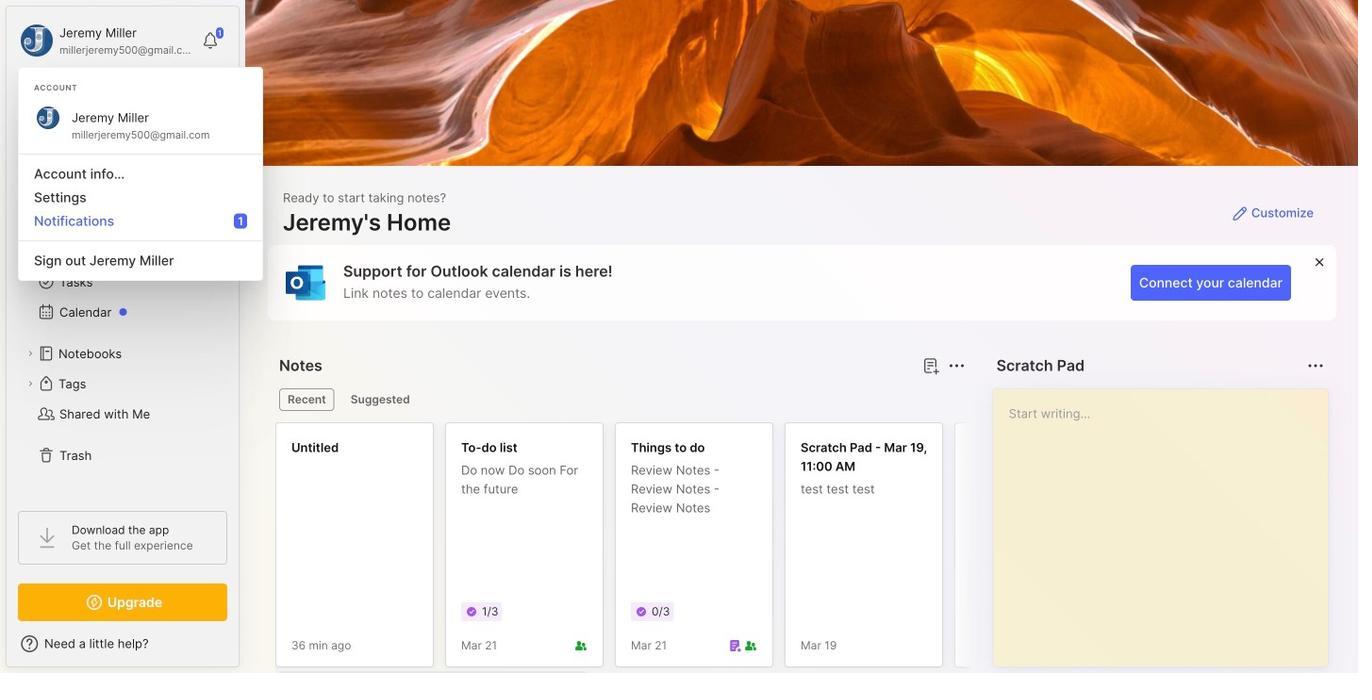 Task type: describe. For each thing, give the bounding box(es) containing it.
Search text field
[[52, 96, 202, 114]]

expand tags image
[[25, 378, 36, 390]]

2 tab from the left
[[342, 389, 419, 411]]

main element
[[0, 0, 245, 674]]

tree inside "main" element
[[7, 184, 239, 494]]

WHAT'S NEW field
[[7, 629, 239, 659]]



Task type: vqa. For each thing, say whether or not it's contained in the screenshot.
EDIT SEARCH icon
no



Task type: locate. For each thing, give the bounding box(es) containing it.
row group
[[275, 423, 1358, 674]]

1 horizontal spatial tab
[[342, 389, 419, 411]]

dropdown list menu
[[19, 146, 262, 273]]

None search field
[[52, 93, 202, 116]]

tab
[[279, 389, 335, 411], [342, 389, 419, 411]]

tree
[[7, 184, 239, 494]]

tab list
[[279, 389, 963, 411]]

expand notebooks image
[[25, 348, 36, 359]]

0 horizontal spatial tab
[[279, 389, 335, 411]]

Start writing… text field
[[1009, 390, 1327, 652]]

Account field
[[18, 22, 192, 59]]

more actions image
[[1305, 355, 1327, 377]]

click to collapse image
[[238, 639, 252, 661]]

1 tab from the left
[[279, 389, 335, 411]]

none search field inside "main" element
[[52, 93, 202, 116]]

More actions field
[[1303, 353, 1329, 379]]



